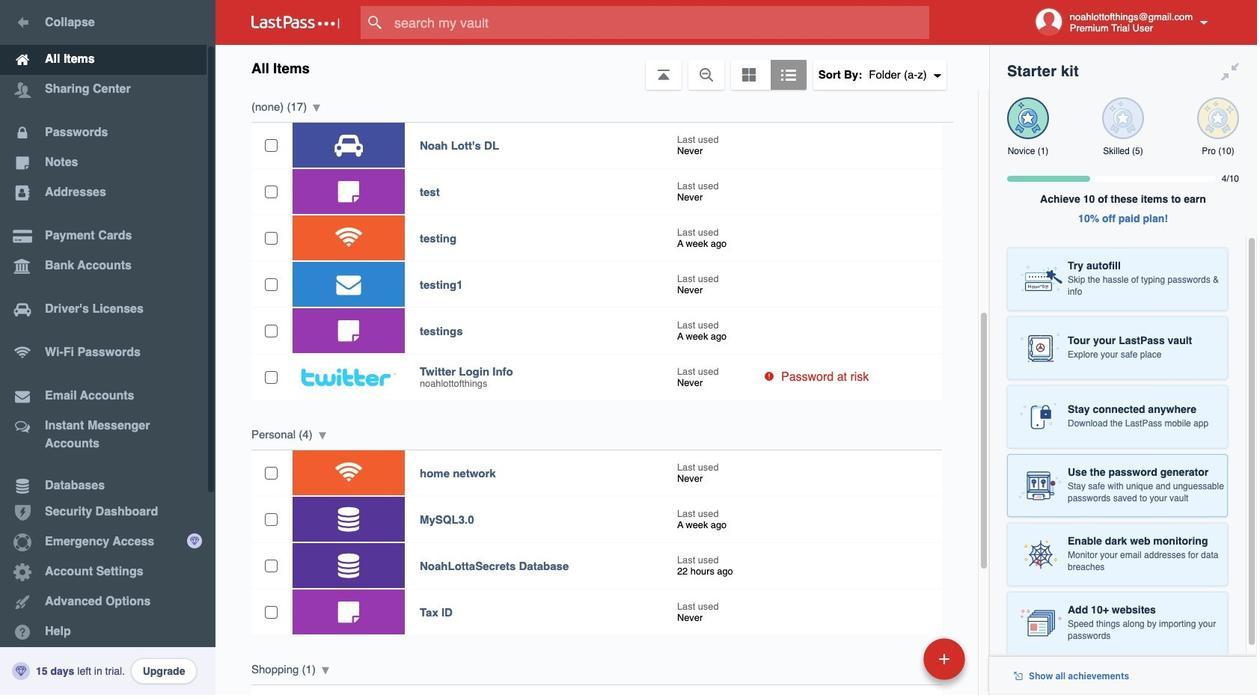Task type: locate. For each thing, give the bounding box(es) containing it.
main navigation navigation
[[0, 0, 216, 695]]

lastpass image
[[251, 16, 340, 29]]

Search search field
[[361, 6, 959, 39]]

vault options navigation
[[216, 45, 990, 90]]



Task type: describe. For each thing, give the bounding box(es) containing it.
search my vault text field
[[361, 6, 959, 39]]

new item element
[[821, 638, 971, 680]]

new item navigation
[[821, 634, 975, 695]]



